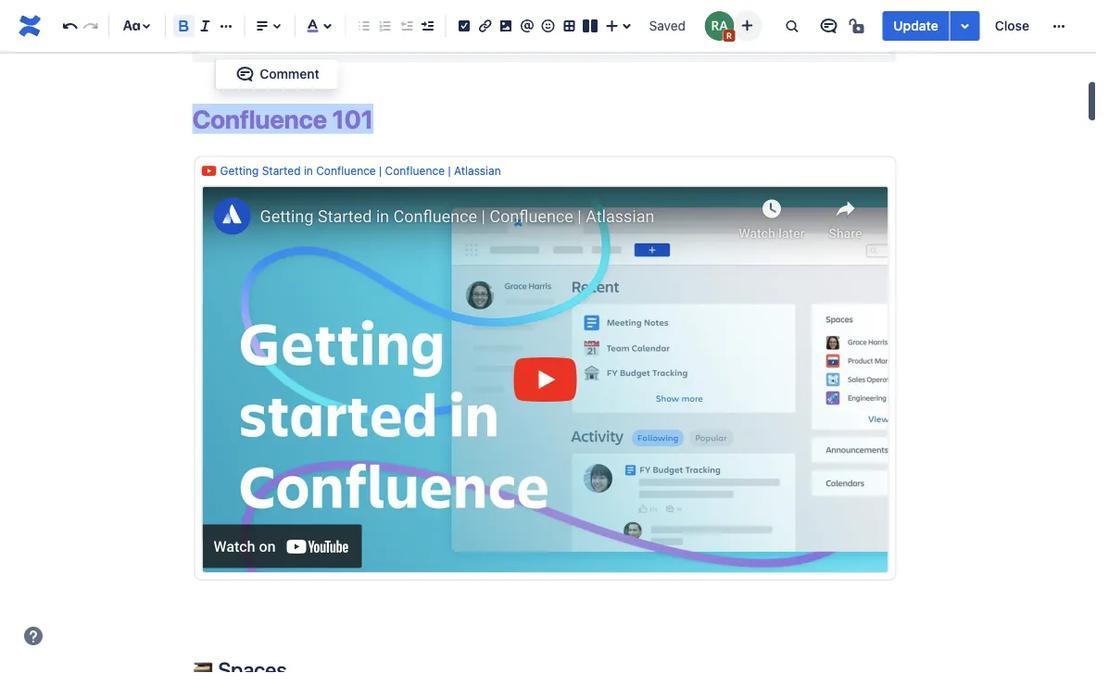 Task type: describe. For each thing, give the bounding box(es) containing it.
find and replace image
[[781, 15, 803, 37]]

layouts image
[[579, 15, 601, 37]]

add image, video, or file image
[[495, 15, 517, 37]]

align left image
[[251, 15, 273, 37]]

outdent ⇧tab image
[[395, 15, 417, 37]]

comment button
[[223, 63, 331, 85]]

getting started in confluence | confluence | atlassian
[[220, 165, 501, 178]]

update
[[894, 18, 939, 33]]

help image
[[22, 626, 44, 648]]

mention image
[[516, 15, 538, 37]]

confluence 101
[[192, 104, 373, 134]]

redo ⌘⇧z image
[[80, 15, 102, 37]]

link image
[[474, 15, 496, 37]]

bold ⌘b image
[[173, 15, 195, 37]]

numbered list ⌘⇧7 image
[[374, 15, 396, 37]]

more image
[[1048, 15, 1070, 37]]

ruby anderson image
[[705, 11, 734, 41]]

italic ⌘i image
[[194, 15, 216, 37]]

indent tab image
[[416, 15, 438, 37]]



Task type: vqa. For each thing, say whether or not it's contained in the screenshot.
GETTING STARTED IN CONFLUENCE | CONFLUENCE | ATLASSIAN link
yes



Task type: locate. For each thing, give the bounding box(es) containing it.
| left atlassian
[[448, 165, 451, 178]]

comment image
[[234, 63, 256, 85]]

1 horizontal spatial |
[[448, 165, 451, 178]]

comment icon image
[[818, 15, 840, 37]]

in
[[304, 165, 313, 178]]

confluence right in
[[316, 165, 376, 178]]

comment
[[260, 66, 319, 82]]

editable content region
[[163, 0, 926, 674]]

1 | from the left
[[379, 165, 382, 178]]

text styles image
[[121, 15, 143, 37]]

adjust update settings image
[[954, 15, 977, 37]]

|
[[379, 165, 382, 178], [448, 165, 451, 178]]

bullet list ⌘⇧8 image
[[353, 15, 375, 37]]

atlassian
[[454, 165, 501, 178]]

confluence down comment image in the top of the page
[[192, 104, 327, 134]]

confluence
[[192, 104, 327, 134], [316, 165, 376, 178], [385, 165, 445, 178]]

action item image
[[453, 15, 475, 37]]

confluence left atlassian
[[385, 165, 445, 178]]

update button
[[883, 11, 950, 41]]

0 horizontal spatial |
[[379, 165, 382, 178]]

emoji image
[[537, 15, 559, 37]]

2 | from the left
[[448, 165, 451, 178]]

started
[[262, 165, 301, 178]]

saved
[[649, 18, 686, 33]]

getting started in confluence | confluence | atlassian link
[[220, 165, 501, 178]]

101
[[332, 104, 373, 134]]

invite to edit image
[[736, 14, 758, 37]]

more formatting image
[[215, 15, 237, 37]]

undo ⌘z image
[[59, 15, 81, 37]]

close
[[995, 18, 1030, 33]]

close button
[[984, 11, 1041, 41]]

table image
[[558, 15, 580, 37]]

no restrictions image
[[847, 15, 870, 37]]

getting
[[220, 165, 259, 178]]

confluence image
[[15, 11, 44, 41], [15, 11, 44, 41]]

| right in
[[379, 165, 382, 178]]



